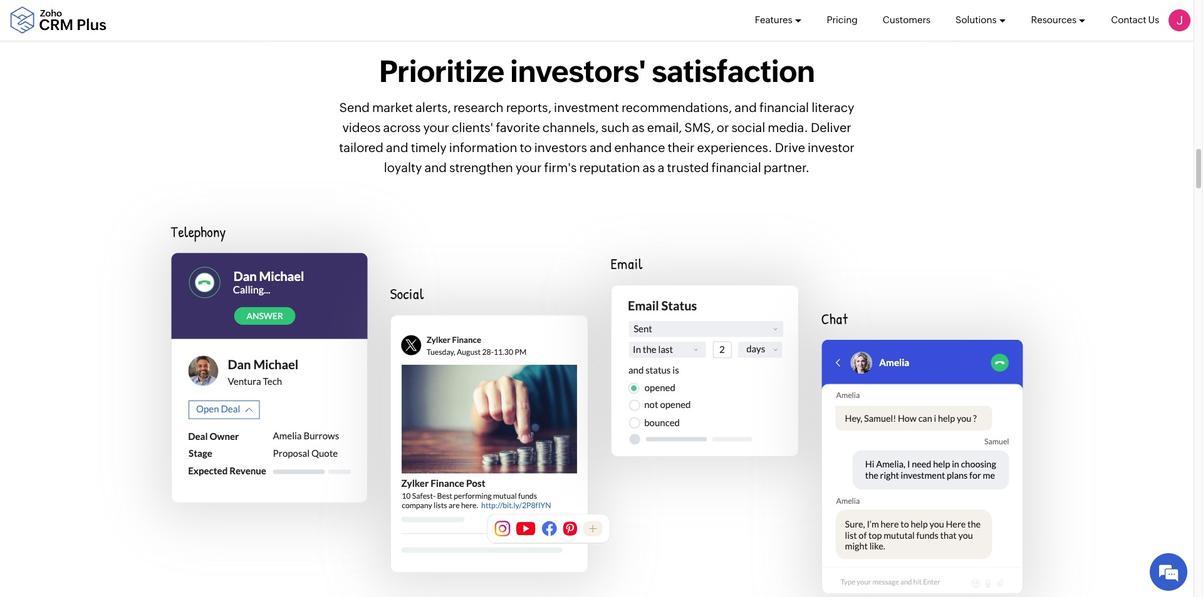 Task type: locate. For each thing, give the bounding box(es) containing it.
research
[[453, 100, 504, 115]]

and
[[735, 100, 757, 115], [386, 141, 408, 155], [590, 141, 612, 155], [425, 161, 447, 175]]

as up enhance
[[632, 120, 645, 135]]

financial
[[759, 100, 809, 115], [712, 161, 761, 175]]

solutions link
[[956, 0, 1006, 40]]

trusted
[[667, 161, 709, 175]]

resources link
[[1031, 0, 1086, 40]]

as left a
[[643, 161, 655, 175]]

media.
[[768, 120, 808, 135]]

enhance
[[614, 141, 665, 155]]

1 vertical spatial your
[[516, 161, 542, 175]]

or
[[717, 120, 729, 135]]

multichannel reach image for email
[[611, 285, 799, 458]]

features link
[[755, 0, 802, 40]]

1 vertical spatial as
[[643, 161, 655, 175]]

multichannel reach image for social
[[390, 316, 588, 574]]

multichannel reach image for chat
[[821, 340, 1023, 595]]

features
[[755, 14, 792, 25]]

as
[[632, 120, 645, 135], [643, 161, 655, 175]]

investor
[[808, 141, 855, 155]]

customers link
[[883, 0, 931, 40]]

prioritize
[[379, 54, 504, 89]]

james peterson image
[[1169, 9, 1191, 31]]

financial up media.
[[759, 100, 809, 115]]

reports,
[[506, 100, 551, 115]]

your
[[423, 120, 449, 135], [516, 161, 542, 175]]

0 horizontal spatial your
[[423, 120, 449, 135]]

deliver
[[811, 120, 851, 135]]

multichannel reach image
[[171, 253, 368, 504], [611, 285, 799, 458], [390, 316, 588, 574], [821, 340, 1023, 595]]

email,
[[647, 120, 682, 135]]

pricing link
[[827, 0, 858, 40]]

their
[[668, 141, 695, 155]]

and up "social"
[[735, 100, 757, 115]]

investment
[[554, 100, 619, 115]]

financial down experiences.
[[712, 161, 761, 175]]

email
[[611, 257, 642, 274]]

investors
[[534, 141, 587, 155]]

literacy
[[812, 100, 854, 115]]

customers
[[883, 14, 931, 25]]

us
[[1148, 14, 1159, 25]]

your down "to"
[[516, 161, 542, 175]]

0 vertical spatial your
[[423, 120, 449, 135]]

solutions
[[956, 14, 997, 25]]

and down timely
[[425, 161, 447, 175]]

favorite
[[496, 120, 540, 135]]

a
[[658, 161, 665, 175]]

recommendations,
[[622, 100, 732, 115]]

1 horizontal spatial your
[[516, 161, 542, 175]]

multichannel reach image for telephony
[[171, 253, 368, 504]]

your down alerts,
[[423, 120, 449, 135]]



Task type: describe. For each thing, give the bounding box(es) containing it.
timely
[[411, 141, 447, 155]]

social
[[390, 287, 424, 304]]

clients'
[[452, 120, 493, 135]]

and up reputation
[[590, 141, 612, 155]]

channels,
[[543, 120, 599, 135]]

tailored
[[339, 141, 384, 155]]

send
[[339, 100, 370, 115]]

send market alerts, research reports, investment recommendations, and financial literacy videos across your clients' favorite channels, such as email, sms, or social media. deliver tailored and timely information to investors and enhance their experiences. drive investor loyalty and strengthen your firm's reputation as a trusted financial partner.
[[339, 100, 855, 175]]

investors'
[[510, 54, 646, 89]]

firm's
[[544, 161, 577, 175]]

0 vertical spatial financial
[[759, 100, 809, 115]]

market
[[372, 100, 413, 115]]

0 vertical spatial as
[[632, 120, 645, 135]]

partner.
[[764, 161, 810, 175]]

contact
[[1111, 14, 1146, 25]]

pricing
[[827, 14, 858, 25]]

experiences.
[[697, 141, 772, 155]]

drive
[[775, 141, 805, 155]]

contact us
[[1111, 14, 1159, 25]]

reputation
[[579, 161, 640, 175]]

information
[[449, 141, 517, 155]]

telephony
[[171, 224, 226, 242]]

1 vertical spatial financial
[[712, 161, 761, 175]]

sms,
[[684, 120, 714, 135]]

to
[[520, 141, 532, 155]]

across
[[383, 120, 421, 135]]

such
[[601, 120, 630, 135]]

zoho crmplus logo image
[[9, 7, 106, 34]]

strengthen
[[449, 161, 513, 175]]

resources
[[1031, 14, 1077, 25]]

videos
[[342, 120, 381, 135]]

chat
[[821, 311, 848, 329]]

alerts,
[[416, 100, 451, 115]]

social
[[732, 120, 765, 135]]

satisfaction
[[652, 54, 815, 89]]

and down the across
[[386, 141, 408, 155]]

loyalty
[[384, 161, 422, 175]]

contact us link
[[1111, 0, 1159, 40]]

prioritize investors' satisfaction
[[379, 54, 815, 89]]



Task type: vqa. For each thing, say whether or not it's contained in the screenshot.
second 'PARTNERS' from the top of the page
no



